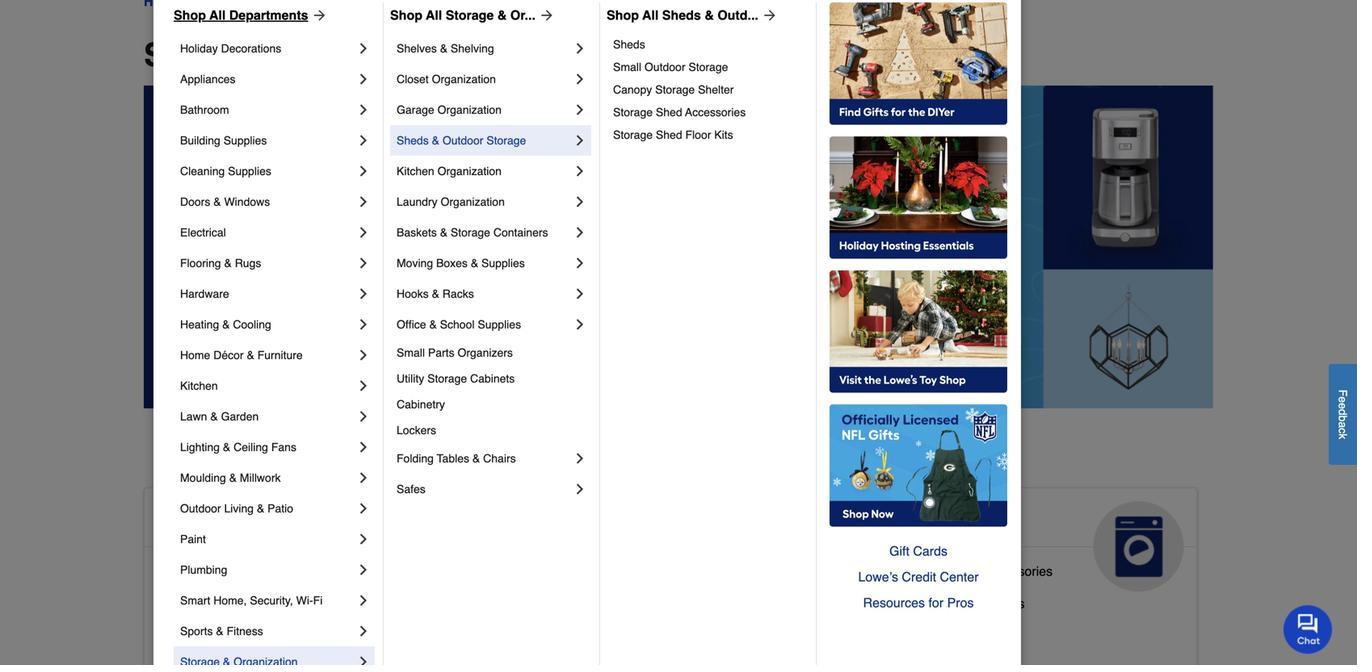 Task type: vqa. For each thing, say whether or not it's contained in the screenshot.
Bathroom
yes



Task type: describe. For each thing, give the bounding box(es) containing it.
chevron right image for moulding & millwork
[[355, 470, 372, 486]]

organizers
[[458, 347, 513, 360]]

fi
[[313, 595, 323, 608]]

1 horizontal spatial furniture
[[640, 622, 692, 637]]

folding tables & chairs
[[397, 452, 516, 465]]

closet organization
[[397, 73, 496, 86]]

building supplies
[[180, 134, 267, 147]]

patio
[[268, 503, 293, 515]]

sports & fitness
[[180, 625, 263, 638]]

0 vertical spatial bathroom
[[180, 103, 229, 116]]

small for small parts organizers
[[397, 347, 425, 360]]

moulding
[[180, 472, 226, 485]]

utility
[[397, 372, 424, 385]]

home décor & furniture link
[[180, 340, 355, 371]]

fitness
[[227, 625, 263, 638]]

b
[[1337, 416, 1350, 422]]

0 horizontal spatial accessories
[[685, 106, 746, 119]]

for
[[929, 596, 944, 611]]

parts for appliance
[[938, 564, 968, 579]]

heating & cooling
[[180, 318, 271, 331]]

shelves & shelving link
[[397, 33, 572, 64]]

departments for shop all departments
[[283, 36, 480, 74]]

security,
[[250, 595, 293, 608]]

building
[[180, 134, 220, 147]]

shed for floor
[[656, 128, 682, 141]]

credit
[[902, 570, 936, 585]]

chevron right image for holiday decorations
[[355, 40, 372, 57]]

sheds inside shop all sheds & outd... link
[[662, 8, 701, 23]]

resources for pros
[[863, 596, 974, 611]]

cards
[[913, 544, 948, 559]]

chevron right image for office & school supplies
[[572, 317, 588, 333]]

electrical link
[[180, 217, 355, 248]]

0 vertical spatial appliances link
[[180, 64, 355, 95]]

organization for kitchen organization
[[438, 165, 502, 178]]

cabinets
[[470, 372, 515, 385]]

chevron right image for appliances
[[355, 71, 372, 87]]

shop for shop all storage & or...
[[390, 8, 423, 23]]

small outdoor storage
[[613, 61, 728, 74]]

animal & pet care image
[[734, 502, 824, 592]]

gift cards link
[[830, 539, 1007, 565]]

home décor & furniture
[[180, 349, 303, 362]]

sports & fitness link
[[180, 616, 355, 647]]

wine
[[949, 597, 978, 612]]

hooks & racks
[[397, 288, 474, 301]]

& left ceiling
[[223, 441, 230, 454]]

& left pros
[[936, 597, 945, 612]]

animal
[[518, 508, 593, 534]]

f
[[1337, 390, 1350, 397]]

cooling
[[233, 318, 271, 331]]

chevron right image for smart home, security, wi-fi
[[355, 593, 372, 609]]

chevron right image for folding tables & chairs
[[572, 451, 588, 467]]

living
[[224, 503, 254, 515]]

holiday
[[180, 42, 218, 55]]

accessible for accessible home
[[158, 508, 276, 534]]

racks
[[443, 288, 474, 301]]

0 vertical spatial furniture
[[257, 349, 303, 362]]

supplies for building supplies
[[224, 134, 267, 147]]

k
[[1337, 434, 1350, 440]]

pet beds, houses, & furniture
[[518, 622, 692, 637]]

kits
[[714, 128, 733, 141]]

lockers
[[397, 424, 436, 437]]

& right houses,
[[628, 622, 637, 637]]

shelves
[[397, 42, 437, 55]]

shop for shop all departments
[[174, 8, 206, 23]]

chevron right image for lighting & ceiling fans
[[355, 439, 372, 456]]

moving
[[397, 257, 433, 270]]

chevron right image for home décor & furniture
[[355, 347, 372, 364]]

baskets & storage containers
[[397, 226, 548, 239]]

lawn & garden
[[180, 410, 259, 423]]

center
[[940, 570, 979, 585]]

canopy
[[613, 83, 652, 96]]

beverage
[[878, 597, 933, 612]]

chevron right image for garage organization
[[572, 102, 588, 118]]

décor
[[213, 349, 244, 362]]

cabinetry link
[[397, 392, 588, 418]]

all down shop all departments link
[[233, 36, 274, 74]]

storage shed floor kits link
[[613, 124, 805, 146]]

gift
[[889, 544, 910, 559]]

0 horizontal spatial pet
[[518, 622, 537, 637]]

accessible home
[[158, 508, 345, 534]]

lowe's
[[858, 570, 898, 585]]

shed for accessories
[[656, 106, 682, 119]]

chevron right image for heating & cooling
[[355, 317, 372, 333]]

chevron right image for safes
[[572, 482, 588, 498]]

supplies for cleaning supplies
[[228, 165, 271, 178]]

& right the shelves
[[440, 42, 448, 55]]

containers
[[493, 226, 548, 239]]

chevron right image for flooring & rugs
[[355, 255, 372, 271]]

& inside animal & pet care
[[599, 508, 616, 534]]

kitchen organization link
[[397, 156, 572, 187]]

care
[[518, 534, 568, 560]]

chevron right image for paint
[[355, 532, 372, 548]]

small parts organizers link
[[397, 340, 588, 366]]

folding tables & chairs link
[[397, 444, 572, 474]]

& right lawn
[[210, 410, 218, 423]]

smart home, security, wi-fi link
[[180, 586, 355, 616]]

& left millwork
[[229, 472, 237, 485]]

lowe's credit center
[[858, 570, 979, 585]]

supplies for livestock supplies
[[575, 590, 625, 605]]

entry
[[223, 629, 253, 644]]

resources for pros link
[[830, 591, 1007, 616]]

kitchen link
[[180, 371, 355, 402]]

0 horizontal spatial appliances
[[180, 73, 235, 86]]

& up wine
[[972, 564, 980, 579]]

arrow right image for shop all storage & or...
[[536, 7, 555, 23]]

appliance parts & accessories
[[878, 564, 1053, 579]]

chevron right image for kitchen organization
[[572, 163, 588, 179]]

accessible bedroom
[[158, 597, 275, 612]]

hardware link
[[180, 279, 355, 309]]

lawn & garden link
[[180, 402, 355, 432]]

small for small outdoor storage
[[613, 61, 641, 74]]

kitchen for kitchen
[[180, 380, 218, 393]]

chevron right image for sports & fitness
[[355, 624, 372, 640]]

shop all departments
[[174, 8, 308, 23]]

school
[[440, 318, 475, 331]]

sheds for sheds & outdoor storage
[[397, 134, 429, 147]]

decorations
[[221, 42, 281, 55]]

& left cooling
[[222, 318, 230, 331]]

cabinetry
[[397, 398, 445, 411]]

accessible entry & home
[[158, 629, 303, 644]]

chat invite button image
[[1284, 605, 1333, 654]]

small parts organizers
[[397, 347, 513, 360]]

shop all storage & or...
[[390, 8, 536, 23]]

2 horizontal spatial outdoor
[[645, 61, 685, 74]]

chevron right image for lawn & garden
[[355, 409, 372, 425]]

accessible bathroom link
[[158, 561, 279, 593]]

laundry organization link
[[397, 187, 572, 217]]

smart home, security, wi-fi
[[180, 595, 323, 608]]

enjoy savings year-round. no matter what you're shopping for, find what you need at a great price. image
[[144, 86, 1213, 409]]

arrow right image for shop all departments
[[308, 7, 328, 23]]

1 vertical spatial accessories
[[983, 564, 1053, 579]]

organization for garage organization
[[438, 103, 502, 116]]

sheds & outdoor storage
[[397, 134, 526, 147]]

hooks & racks link
[[397, 279, 572, 309]]

1 horizontal spatial appliances link
[[865, 489, 1197, 592]]

flooring
[[180, 257, 221, 270]]

1 vertical spatial home
[[282, 508, 345, 534]]

shelves & shelving
[[397, 42, 494, 55]]

chevron right image for doors & windows
[[355, 194, 372, 210]]

all for storage
[[426, 8, 442, 23]]

doors & windows link
[[180, 187, 355, 217]]



Task type: locate. For each thing, give the bounding box(es) containing it.
shop
[[174, 8, 206, 23], [390, 8, 423, 23], [607, 8, 639, 23]]

supplies up houses,
[[575, 590, 625, 605]]

shop up small outdoor storage
[[607, 8, 639, 23]]

parts down cards
[[938, 564, 968, 579]]

chevron right image for hooks & racks
[[572, 286, 588, 302]]

small
[[613, 61, 641, 74], [397, 347, 425, 360]]

ceiling
[[234, 441, 268, 454]]

supplies up windows
[[228, 165, 271, 178]]

1 horizontal spatial accessories
[[983, 564, 1053, 579]]

small outdoor storage link
[[613, 56, 805, 78]]

visit the lowe's toy shop. image
[[830, 271, 1007, 393]]

pros
[[947, 596, 974, 611]]

gift cards
[[889, 544, 948, 559]]

& left the racks
[[432, 288, 439, 301]]

lockers link
[[397, 418, 588, 444]]

accessible up smart
[[158, 564, 219, 579]]

all for sheds
[[642, 8, 659, 23]]

appliances link down the decorations
[[180, 64, 355, 95]]

sheds & outdoor storage link
[[397, 125, 572, 156]]

0 horizontal spatial furniture
[[257, 349, 303, 362]]

chevron right image for moving boxes & supplies
[[572, 255, 588, 271]]

& left patio at the bottom
[[257, 503, 264, 515]]

accessible for accessible bathroom
[[158, 564, 219, 579]]

departments up garage
[[283, 36, 480, 74]]

0 vertical spatial appliances
[[180, 73, 235, 86]]

2 shed from the top
[[656, 128, 682, 141]]

bathroom link
[[180, 95, 355, 125]]

& right tables
[[473, 452, 480, 465]]

small up utility
[[397, 347, 425, 360]]

& up kitchen organization on the left top of the page
[[432, 134, 439, 147]]

accessible bathroom
[[158, 564, 279, 579]]

chevron right image
[[572, 40, 588, 57], [355, 71, 372, 87], [572, 102, 588, 118], [355, 132, 372, 149], [572, 132, 588, 149], [355, 194, 372, 210], [355, 225, 372, 241], [572, 225, 588, 241], [355, 286, 372, 302], [572, 286, 588, 302], [355, 347, 372, 364], [355, 409, 372, 425], [355, 439, 372, 456], [572, 451, 588, 467], [355, 624, 372, 640], [355, 654, 372, 666]]

rugs
[[235, 257, 261, 270]]

& right entry
[[257, 629, 265, 644]]

1 vertical spatial outdoor
[[443, 134, 483, 147]]

all up holiday decorations
[[209, 8, 226, 23]]

appliances link up the chillers
[[865, 489, 1197, 592]]

& left outd...
[[705, 8, 714, 23]]

&
[[497, 8, 507, 23], [705, 8, 714, 23], [440, 42, 448, 55], [432, 134, 439, 147], [213, 196, 221, 208], [440, 226, 448, 239], [224, 257, 232, 270], [471, 257, 478, 270], [432, 288, 439, 301], [222, 318, 230, 331], [429, 318, 437, 331], [247, 349, 254, 362], [210, 410, 218, 423], [223, 441, 230, 454], [473, 452, 480, 465], [229, 472, 237, 485], [257, 503, 264, 515], [599, 508, 616, 534], [972, 564, 980, 579], [936, 597, 945, 612], [628, 622, 637, 637], [216, 625, 224, 638], [257, 629, 265, 644]]

accessible up sports
[[158, 597, 219, 612]]

supplies down containers
[[482, 257, 525, 270]]

arrow right image inside shop all storage & or... link
[[536, 7, 555, 23]]

paint
[[180, 533, 206, 546]]

2 horizontal spatial arrow right image
[[759, 7, 778, 23]]

e up d
[[1337, 397, 1350, 403]]

& right office
[[429, 318, 437, 331]]

1 vertical spatial bathroom
[[223, 564, 279, 579]]

outd...
[[718, 8, 759, 23]]

holiday decorations link
[[180, 33, 355, 64]]

bathroom up smart home, security, wi-fi
[[223, 564, 279, 579]]

2 vertical spatial outdoor
[[180, 503, 221, 515]]

all for departments
[[209, 8, 226, 23]]

chevron right image for kitchen
[[355, 378, 372, 394]]

f e e d b a c k button
[[1329, 364, 1357, 465]]

& right baskets
[[440, 226, 448, 239]]

doors
[[180, 196, 210, 208]]

cleaning
[[180, 165, 225, 178]]

shop all sheds & outd... link
[[607, 6, 778, 25]]

& left rugs
[[224, 257, 232, 270]]

shed up the "storage shed floor kits"
[[656, 106, 682, 119]]

moulding & millwork link
[[180, 463, 355, 494]]

2 horizontal spatial shop
[[607, 8, 639, 23]]

sheds link
[[613, 33, 805, 56]]

arrow right image up shop all departments
[[308, 7, 328, 23]]

1 shed from the top
[[656, 106, 682, 119]]

accessible for accessible entry & home
[[158, 629, 219, 644]]

bedroom
[[223, 597, 275, 612]]

moving boxes & supplies link
[[397, 248, 572, 279]]

arrow right image up sheds link
[[759, 7, 778, 23]]

bathroom up building
[[180, 103, 229, 116]]

furniture up kitchen link
[[257, 349, 303, 362]]

resources
[[863, 596, 925, 611]]

4 accessible from the top
[[158, 629, 219, 644]]

organization inside 'link'
[[438, 103, 502, 116]]

accessible bedroom link
[[158, 593, 275, 625]]

chevron right image for baskets & storage containers
[[572, 225, 588, 241]]

0 vertical spatial pet
[[622, 508, 657, 534]]

furniture right houses,
[[640, 622, 692, 637]]

accessible home image
[[374, 502, 464, 592]]

3 arrow right image from the left
[[759, 7, 778, 23]]

chevron right image for plumbing
[[355, 562, 372, 578]]

0 vertical spatial home
[[180, 349, 210, 362]]

outdoor living & patio link
[[180, 494, 355, 524]]

chevron right image for shelves & shelving
[[572, 40, 588, 57]]

doors & windows
[[180, 196, 270, 208]]

1 shop from the left
[[174, 8, 206, 23]]

supplies inside "link"
[[482, 257, 525, 270]]

small up canopy
[[613, 61, 641, 74]]

0 vertical spatial kitchen
[[397, 165, 434, 178]]

3 accessible from the top
[[158, 597, 219, 612]]

arrow right image up shelves & shelving link in the top left of the page
[[536, 7, 555, 23]]

find gifts for the diyer. image
[[830, 2, 1007, 125]]

0 horizontal spatial outdoor
[[180, 503, 221, 515]]

chevron right image for building supplies
[[355, 132, 372, 149]]

3 shop from the left
[[607, 8, 639, 23]]

& right the animal
[[599, 508, 616, 534]]

0 vertical spatial departments
[[229, 8, 308, 23]]

chevron right image
[[355, 40, 372, 57], [572, 71, 588, 87], [355, 102, 372, 118], [355, 163, 372, 179], [572, 163, 588, 179], [572, 194, 588, 210], [355, 255, 372, 271], [572, 255, 588, 271], [355, 317, 372, 333], [572, 317, 588, 333], [355, 378, 372, 394], [355, 470, 372, 486], [572, 482, 588, 498], [355, 501, 372, 517], [355, 532, 372, 548], [355, 562, 372, 578], [355, 593, 372, 609]]

arrow right image for shop all sheds & outd...
[[759, 7, 778, 23]]

departments for shop all departments
[[229, 8, 308, 23]]

closet organization link
[[397, 64, 572, 95]]

accessories up the chillers
[[983, 564, 1053, 579]]

outdoor up canopy storage shelter
[[645, 61, 685, 74]]

2 horizontal spatial sheds
[[662, 8, 701, 23]]

utility storage cabinets link
[[397, 366, 588, 392]]

1 vertical spatial pet
[[518, 622, 537, 637]]

2 vertical spatial home
[[269, 629, 303, 644]]

beverage & wine chillers link
[[878, 593, 1025, 625]]

chevron right image for laundry organization
[[572, 194, 588, 210]]

1 vertical spatial appliances
[[878, 508, 998, 534]]

sheds down garage
[[397, 134, 429, 147]]

shop
[[144, 36, 225, 74]]

organization up sheds & outdoor storage
[[438, 103, 502, 116]]

shed down storage shed accessories
[[656, 128, 682, 141]]

supplies up cleaning supplies
[[224, 134, 267, 147]]

garage organization link
[[397, 95, 572, 125]]

moulding & millwork
[[180, 472, 281, 485]]

1 horizontal spatial sheds
[[613, 38, 645, 51]]

heating & cooling link
[[180, 309, 355, 340]]

1 horizontal spatial parts
[[938, 564, 968, 579]]

chevron right image for closet organization
[[572, 71, 588, 87]]

officially licensed n f l gifts. shop now. image
[[830, 405, 1007, 528]]

& inside "link"
[[471, 257, 478, 270]]

flooring & rugs
[[180, 257, 261, 270]]

sports
[[180, 625, 213, 638]]

2 accessible from the top
[[158, 564, 219, 579]]

kitchen inside "kitchen organization" link
[[397, 165, 434, 178]]

1 horizontal spatial outdoor
[[443, 134, 483, 147]]

appliance parts & accessories link
[[878, 561, 1053, 593]]

appliances link
[[180, 64, 355, 95], [865, 489, 1197, 592]]

accessible for accessible bedroom
[[158, 597, 219, 612]]

furniture
[[257, 349, 303, 362], [640, 622, 692, 637]]

shed
[[656, 106, 682, 119], [656, 128, 682, 141]]

parts up utility storage cabinets
[[428, 347, 455, 360]]

shop for shop all sheds & outd...
[[607, 8, 639, 23]]

appliances
[[180, 73, 235, 86], [878, 508, 998, 534]]

pet inside animal & pet care
[[622, 508, 657, 534]]

0 vertical spatial shed
[[656, 106, 682, 119]]

appliances down holiday
[[180, 73, 235, 86]]

f e e d b a c k
[[1337, 390, 1350, 440]]

office & school supplies link
[[397, 309, 572, 340]]

windows
[[224, 196, 270, 208]]

1 horizontal spatial arrow right image
[[536, 7, 555, 23]]

kitchen up lawn
[[180, 380, 218, 393]]

storage shed floor kits
[[613, 128, 733, 141]]

kitchen up laundry
[[397, 165, 434, 178]]

pet beds, houses, & furniture link
[[518, 619, 692, 651]]

e
[[1337, 397, 1350, 403], [1337, 403, 1350, 409]]

2 e from the top
[[1337, 403, 1350, 409]]

1 vertical spatial appliances link
[[865, 489, 1197, 592]]

garage
[[397, 103, 434, 116]]

1 arrow right image from the left
[[308, 7, 328, 23]]

1 vertical spatial shed
[[656, 128, 682, 141]]

0 horizontal spatial small
[[397, 347, 425, 360]]

parts for small
[[428, 347, 455, 360]]

lowe's credit center link
[[830, 565, 1007, 591]]

1 horizontal spatial kitchen
[[397, 165, 434, 178]]

all up small outdoor storage
[[642, 8, 659, 23]]

arrow right image
[[308, 7, 328, 23], [536, 7, 555, 23], [759, 7, 778, 23]]

arrow right image inside shop all sheds & outd... link
[[759, 7, 778, 23]]

organization down shelving
[[432, 73, 496, 86]]

0 vertical spatial parts
[[428, 347, 455, 360]]

chevron right image for sheds & outdoor storage
[[572, 132, 588, 149]]

chevron right image for electrical
[[355, 225, 372, 241]]

kitchen
[[397, 165, 434, 178], [180, 380, 218, 393]]

animal & pet care
[[518, 508, 657, 560]]

0 horizontal spatial appliances link
[[180, 64, 355, 95]]

accessible down the moulding
[[158, 508, 276, 534]]

supplies up small parts organizers link
[[478, 318, 521, 331]]

0 vertical spatial outdoor
[[645, 61, 685, 74]]

1 horizontal spatial pet
[[622, 508, 657, 534]]

1 vertical spatial sheds
[[613, 38, 645, 51]]

departments up 'holiday decorations' link
[[229, 8, 308, 23]]

1 horizontal spatial small
[[613, 61, 641, 74]]

arrow right image inside shop all departments link
[[308, 7, 328, 23]]

outdoor
[[645, 61, 685, 74], [443, 134, 483, 147], [180, 503, 221, 515]]

2 shop from the left
[[390, 8, 423, 23]]

laundry
[[397, 196, 438, 208]]

outdoor up kitchen organization on the left top of the page
[[443, 134, 483, 147]]

1 vertical spatial small
[[397, 347, 425, 360]]

0 vertical spatial small
[[613, 61, 641, 74]]

shop up holiday
[[174, 8, 206, 23]]

smart
[[180, 595, 210, 608]]

shop all sheds & outd...
[[607, 8, 759, 23]]

kitchen inside kitchen link
[[180, 380, 218, 393]]

millwork
[[240, 472, 281, 485]]

1 accessible from the top
[[158, 508, 276, 534]]

outdoor down the moulding
[[180, 503, 221, 515]]

& left or...
[[497, 8, 507, 23]]

storage
[[446, 8, 494, 23], [689, 61, 728, 74], [655, 83, 695, 96], [613, 106, 653, 119], [613, 128, 653, 141], [487, 134, 526, 147], [451, 226, 490, 239], [427, 372, 467, 385]]

baskets
[[397, 226, 437, 239]]

e up b
[[1337, 403, 1350, 409]]

1 vertical spatial furniture
[[640, 622, 692, 637]]

& inside 'link'
[[213, 196, 221, 208]]

organization for closet organization
[[432, 73, 496, 86]]

1 horizontal spatial shop
[[390, 8, 423, 23]]

lighting
[[180, 441, 220, 454]]

1 vertical spatial parts
[[938, 564, 968, 579]]

sheds up canopy
[[613, 38, 645, 51]]

holiday hosting essentials. image
[[830, 137, 1007, 259]]

& right décor
[[247, 349, 254, 362]]

kitchen for kitchen organization
[[397, 165, 434, 178]]

all up the shelves & shelving
[[426, 8, 442, 23]]

sheds for sheds
[[613, 38, 645, 51]]

storage shed accessories link
[[613, 101, 805, 124]]

0 horizontal spatial shop
[[174, 8, 206, 23]]

sheds inside the sheds & outdoor storage link
[[397, 134, 429, 147]]

sheds up sheds link
[[662, 8, 701, 23]]

0 vertical spatial sheds
[[662, 8, 701, 23]]

organization down sheds & outdoor storage
[[438, 165, 502, 178]]

& down accessible bedroom link at the left bottom of page
[[216, 625, 224, 638]]

chevron right image for hardware
[[355, 286, 372, 302]]

moving boxes & supplies
[[397, 257, 525, 270]]

0 vertical spatial accessories
[[685, 106, 746, 119]]

1 horizontal spatial appliances
[[878, 508, 998, 534]]

shelving
[[451, 42, 494, 55]]

& right doors
[[213, 196, 221, 208]]

1 vertical spatial departments
[[283, 36, 480, 74]]

shop all storage & or... link
[[390, 6, 555, 25]]

2 vertical spatial sheds
[[397, 134, 429, 147]]

0 horizontal spatial sheds
[[397, 134, 429, 147]]

chevron right image for bathroom
[[355, 102, 372, 118]]

sheds inside sheds link
[[613, 38, 645, 51]]

holiday decorations
[[180, 42, 281, 55]]

parts
[[428, 347, 455, 360], [938, 564, 968, 579]]

organization up baskets & storage containers
[[441, 196, 505, 208]]

0 horizontal spatial arrow right image
[[308, 7, 328, 23]]

organization for laundry organization
[[441, 196, 505, 208]]

sheds
[[662, 8, 701, 23], [613, 38, 645, 51], [397, 134, 429, 147]]

1 e from the top
[[1337, 397, 1350, 403]]

1 vertical spatial kitchen
[[180, 380, 218, 393]]

houses,
[[577, 622, 625, 637]]

accessories down the shelter
[[685, 106, 746, 119]]

appliances image
[[1094, 502, 1184, 592]]

accessible down smart
[[158, 629, 219, 644]]

appliances up cards
[[878, 508, 998, 534]]

2 arrow right image from the left
[[536, 7, 555, 23]]

0 horizontal spatial kitchen
[[180, 380, 218, 393]]

chevron right image for cleaning supplies
[[355, 163, 372, 179]]

shop up the shelves
[[390, 8, 423, 23]]

0 horizontal spatial parts
[[428, 347, 455, 360]]

livestock supplies
[[518, 590, 625, 605]]

chevron right image for outdoor living & patio
[[355, 501, 372, 517]]

lighting & ceiling fans
[[180, 441, 296, 454]]

utility storage cabinets
[[397, 372, 515, 385]]

& right boxes
[[471, 257, 478, 270]]



